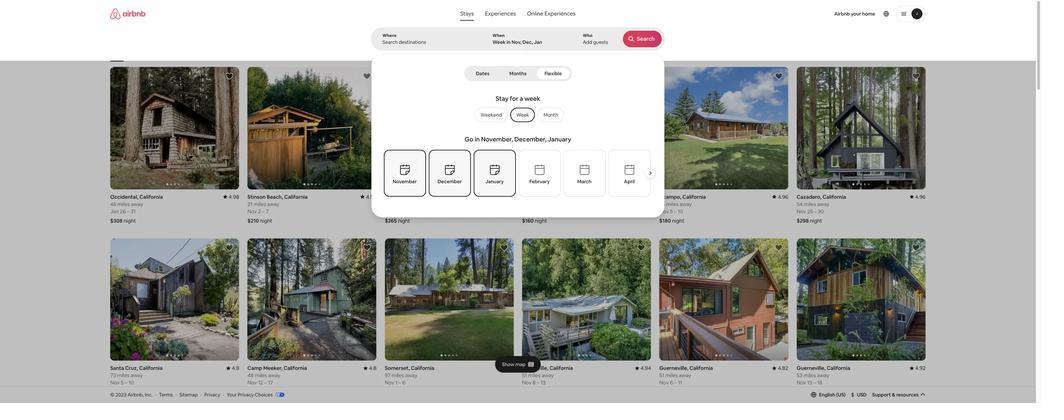 Task type: vqa. For each thing, say whether or not it's contained in the screenshot.
48 at the bottom left of the page
yes



Task type: locate. For each thing, give the bounding box(es) containing it.
away down forestville,
[[542, 373, 554, 379]]

4.8 left somerset,
[[369, 365, 377, 372]]

english (us)
[[819, 392, 846, 398]]

miles up 12
[[255, 373, 267, 379]]

1 13 from the left
[[541, 380, 546, 386]]

california inside santa cruz, california 73 miles away nov 5 – 10 $330 night
[[139, 365, 163, 372]]

miles inside somerset, california 97 miles away nov 1 – 6
[[392, 373, 404, 379]]

in inside go in november, december, january group
[[475, 135, 480, 143]]

sitemap
[[179, 392, 198, 398]]

show map button
[[495, 356, 541, 373]]

46
[[110, 201, 116, 208]]

4.88 out of 5 average rating image
[[635, 194, 651, 200]]

4.98
[[229, 194, 239, 200]]

away down acampo,
[[680, 201, 692, 208]]

5
[[670, 208, 673, 215], [121, 380, 124, 386]]

nov down 73
[[110, 380, 120, 386]]

jan down the 46
[[110, 208, 119, 215]]

january up 4.89 out of 5 average rating icon
[[486, 179, 504, 185]]

– inside acampo, california 55 miles away nov 5 – 10 $180 night
[[674, 208, 677, 215]]

resources
[[896, 392, 919, 398]]

california inside forestville, california 51 miles away nov 8 – 13
[[550, 365, 573, 372]]

4.96
[[778, 194, 788, 200], [915, 194, 926, 200]]

·
[[155, 392, 156, 398], [176, 392, 177, 398], [200, 392, 202, 398], [223, 392, 224, 398]]

nov down 53
[[797, 380, 806, 386]]

nov down "48"
[[248, 380, 257, 386]]

week down a
[[516, 112, 529, 118]]

17
[[268, 380, 273, 386]]

guerneville, for 53
[[797, 365, 826, 372]]

nov for forestville, california 51 miles away nov 8 – 13
[[522, 380, 532, 386]]

guerneville, up the 11
[[659, 365, 688, 372]]

– inside forestville, california 51 miles away nov 8 – 13
[[537, 380, 539, 386]]

nov down 55
[[659, 208, 669, 215]]

night down 7
[[260, 218, 272, 224]]

trending
[[581, 51, 598, 57]]

– inside guerneville, california 51 miles away nov 6 – 11
[[674, 380, 677, 386]]

miles inside guerneville, california 53 miles away nov 13 – 18
[[804, 373, 816, 379]]

51 for forestville, california
[[522, 373, 527, 379]]

miles inside cazadero, california 54 miles away nov 25 – 30 $298 night
[[804, 201, 816, 208]]

2 4.96 from the left
[[915, 194, 926, 200]]

privacy right your
[[238, 392, 254, 398]]

lakefront
[[381, 51, 400, 57]]

march
[[577, 179, 592, 185]]

privacy left your
[[204, 392, 220, 398]]

jan inside when week in nov, dec, jan
[[534, 39, 542, 45]]

1 vertical spatial in
[[475, 135, 480, 143]]

group containing weekend
[[472, 108, 564, 122]]

$308
[[110, 218, 122, 224]]

73
[[110, 373, 116, 379]]

4.89 out of 5 average rating image
[[498, 194, 514, 200]]

– inside somerset, california 97 miles away nov 1 – 6
[[399, 380, 401, 386]]

stinson
[[248, 194, 266, 200]]

– right 25
[[814, 208, 817, 215]]

1 guerneville, from the left
[[659, 365, 688, 372]]

away down 'cruz,'
[[131, 373, 143, 379]]

away inside the stinson beach, california 21 miles away nov 2 – 7 $210 night
[[267, 201, 279, 208]]

None search field
[[371, 0, 665, 218]]

0 horizontal spatial jan
[[110, 208, 119, 215]]

· left privacy link
[[200, 392, 202, 398]]

13 right "8"
[[541, 380, 546, 386]]

5 inside acampo, california 55 miles away nov 5 – 10 $180 night
[[670, 208, 673, 215]]

4.89
[[503, 194, 514, 200]]

parks
[[658, 51, 669, 57]]

0 horizontal spatial 51
[[522, 373, 527, 379]]

1 horizontal spatial 4.8
[[369, 365, 377, 372]]

31
[[131, 208, 136, 215]]

2 privacy from the left
[[238, 392, 254, 398]]

november,
[[481, 135, 513, 143]]

november button
[[384, 150, 426, 197]]

– left the 11
[[674, 380, 677, 386]]

miles inside guerneville, california 51 miles away nov 6 – 11
[[666, 373, 678, 379]]

nov left "8"
[[522, 380, 532, 386]]

1 vertical spatial week
[[516, 112, 529, 118]]

stay for a week
[[496, 95, 540, 103]]

0 horizontal spatial guerneville,
[[659, 365, 688, 372]]

miles for guerneville, california 51 miles away nov 6 – 11
[[666, 373, 678, 379]]

miles inside forestville, california 51 miles away nov 8 – 13
[[528, 373, 541, 379]]

2 51 from the left
[[659, 373, 664, 379]]

1 horizontal spatial experiences
[[545, 10, 576, 17]]

night
[[124, 218, 136, 224], [260, 218, 272, 224], [535, 218, 547, 224], [672, 218, 684, 224], [398, 218, 410, 224], [810, 218, 822, 224], [123, 389, 136, 396], [260, 389, 272, 396], [810, 389, 822, 396]]

5 inside santa cruz, california 73 miles away nov 5 – 10 $330 night
[[121, 380, 124, 386]]

1 horizontal spatial in
[[507, 39, 511, 45]]

4.96 for acampo, california 55 miles away nov 5 – 10 $180 night
[[778, 194, 788, 200]]

1 horizontal spatial 6
[[670, 380, 673, 386]]

your
[[227, 392, 237, 398]]

guerneville, up 53
[[797, 365, 826, 372]]

$265 night
[[385, 218, 410, 224]]

home
[[862, 11, 875, 17]]

2023
[[115, 392, 127, 398]]

nov inside guerneville, california 53 miles away nov 13 – 18
[[797, 380, 806, 386]]

– right 1
[[399, 380, 401, 386]]

– inside cazadero, california 54 miles away nov 25 – 30 $298 night
[[814, 208, 817, 215]]

beach,
[[267, 194, 283, 200]]

miles for guerneville, california 53 miles away nov 13 – 18
[[804, 373, 816, 379]]

night inside santa cruz, california 73 miles away nov 5 – 10 $330 night
[[123, 389, 136, 396]]

0 horizontal spatial 13
[[541, 380, 546, 386]]

2 6 from the left
[[402, 380, 405, 386]]

away inside forestville, california 51 miles away nov 8 – 13
[[542, 373, 554, 379]]

jan
[[534, 39, 542, 45], [110, 208, 119, 215]]

off-the-grid
[[505, 51, 529, 57]]

camp
[[248, 365, 262, 372]]

night down 30
[[810, 218, 822, 224]]

– down acampo,
[[674, 208, 677, 215]]

7
[[266, 208, 269, 215]]

who add guests
[[583, 33, 608, 45]]

miles down santa
[[117, 373, 129, 379]]

miles right 53
[[804, 373, 816, 379]]

1 horizontal spatial privacy
[[238, 392, 254, 398]]

jan inside "occidental, california 46 miles away jan 26 – 31 $308 night"
[[110, 208, 119, 215]]

night inside cazadero, california 54 miles away nov 25 – 30 $298 night
[[810, 218, 822, 224]]

– right "8"
[[537, 380, 539, 386]]

april button
[[608, 150, 650, 197]]

0 vertical spatial january
[[548, 135, 571, 143]]

6 inside somerset, california 97 miles away nov 1 – 6
[[402, 380, 405, 386]]

miles up 26
[[117, 201, 130, 208]]

jan right dec,
[[534, 39, 542, 45]]

1 horizontal spatial week
[[516, 112, 529, 118]]

nov left the 11
[[659, 380, 669, 386]]

miles down acampo,
[[666, 201, 679, 208]]

tab list inside stays tab panel
[[466, 66, 570, 81]]

1 horizontal spatial 4.96
[[915, 194, 926, 200]]

away up the 11
[[679, 373, 691, 379]]

when week in nov, dec, jan
[[493, 33, 542, 45]]

somerset, california 97 miles away nov 1 – 6
[[385, 365, 434, 386]]

away inside acampo, california 55 miles away nov 5 – 10 $180 night
[[680, 201, 692, 208]]

1 horizontal spatial 51
[[659, 373, 664, 379]]

away up 31
[[131, 201, 143, 208]]

january
[[548, 135, 571, 143], [486, 179, 504, 185]]

add to wishlist: santa cruz, california image
[[225, 244, 234, 252]]

away inside guerneville, california 51 miles away nov 6 – 11
[[679, 373, 691, 379]]

terms link
[[159, 392, 173, 398]]

0 vertical spatial week
[[493, 39, 506, 45]]

nov inside acampo, california 55 miles away nov 5 – 10 $180 night
[[659, 208, 669, 215]]

0 vertical spatial 5
[[670, 208, 673, 215]]

away
[[131, 201, 143, 208], [267, 201, 279, 208], [680, 201, 692, 208], [817, 201, 830, 208], [131, 373, 143, 379], [268, 373, 280, 379], [542, 373, 554, 379], [679, 373, 691, 379], [405, 373, 417, 379], [817, 373, 829, 379]]

1 privacy from the left
[[204, 392, 220, 398]]

0 horizontal spatial privacy
[[204, 392, 220, 398]]

1 horizontal spatial 10
[[678, 208, 683, 215]]

away up 30
[[817, 201, 830, 208]]

nov for guerneville, california 51 miles away nov 6 – 11
[[659, 380, 669, 386]]

nov inside santa cruz, california 73 miles away nov 5 – 10 $330 night
[[110, 380, 120, 386]]

nov left '2'
[[248, 208, 257, 215]]

miles inside "occidental, california 46 miles away jan 26 – 31 $308 night"
[[117, 201, 130, 208]]

guerneville, inside guerneville, california 53 miles away nov 13 – 18
[[797, 365, 826, 372]]

show
[[502, 362, 514, 368]]

away down beach,
[[267, 201, 279, 208]]

10 inside acampo, california 55 miles away nov 5 – 10 $180 night
[[678, 208, 683, 215]]

night right "$180"
[[672, 218, 684, 224]]

0 horizontal spatial experiences
[[485, 10, 516, 17]]

1 horizontal spatial 13
[[807, 380, 812, 386]]

1 vertical spatial january
[[486, 179, 504, 185]]

1 51 from the left
[[522, 373, 527, 379]]

0 horizontal spatial 4.96
[[778, 194, 788, 200]]

week inside group
[[516, 112, 529, 118]]

5 up "$180"
[[670, 208, 673, 215]]

a
[[520, 95, 523, 103]]

6 inside guerneville, california 51 miles away nov 6 – 11
[[670, 380, 673, 386]]

2 guerneville, from the left
[[797, 365, 826, 372]]

guerneville,
[[659, 365, 688, 372], [797, 365, 826, 372]]

– left 31
[[127, 208, 130, 215]]

night right $265
[[398, 218, 410, 224]]

– inside santa cruz, california 73 miles away nov 5 – 10 $330 night
[[125, 380, 127, 386]]

miles inside camp meeker, california 48 miles away nov 12 – 17 $125 night
[[255, 373, 267, 379]]

nov
[[248, 208, 257, 215], [659, 208, 669, 215], [797, 208, 806, 215], [110, 380, 120, 386], [248, 380, 257, 386], [522, 380, 532, 386], [659, 380, 669, 386], [385, 380, 394, 386], [797, 380, 806, 386]]

miles up "8"
[[528, 373, 541, 379]]

january down month
[[548, 135, 571, 143]]

51
[[522, 373, 527, 379], [659, 373, 664, 379]]

night down the '17'
[[260, 389, 272, 396]]

4.8 for camp meeker, california 48 miles away nov 12 – 17 $125 night
[[369, 365, 377, 372]]

sitemap link
[[179, 392, 198, 398]]

4.96 out of 5 average rating image
[[910, 194, 926, 200]]

guerneville, california 53 miles away nov 13 – 18
[[797, 365, 850, 386]]

4.8
[[232, 365, 239, 372], [369, 365, 377, 372]]

where
[[383, 33, 397, 38]]

1 4.8 from the left
[[232, 365, 239, 372]]

– inside guerneville, california 53 miles away nov 13 – 18
[[813, 380, 816, 386]]

1 · from the left
[[155, 392, 156, 398]]

dates button
[[466, 67, 500, 80]]

airbnb,
[[128, 392, 144, 398]]

25
[[807, 208, 813, 215]]

nov inside cazadero, california 54 miles away nov 25 – 30 $298 night
[[797, 208, 806, 215]]

1 horizontal spatial 5
[[670, 208, 673, 215]]

– for cazadero, california 54 miles away nov 25 – 30 $298 night
[[814, 208, 817, 215]]

experiences up when
[[485, 10, 516, 17]]

13 inside guerneville, california 53 miles away nov 13 – 18
[[807, 380, 812, 386]]

4.8 left camp
[[232, 365, 239, 372]]

0 horizontal spatial 4.8
[[232, 365, 239, 372]]

airbnb your home
[[834, 11, 875, 17]]

add to wishlist: cazadero, california image
[[912, 72, 920, 81]]

1 vertical spatial jan
[[110, 208, 119, 215]]

5 up $330 at bottom left
[[121, 380, 124, 386]]

meeker,
[[263, 365, 282, 372]]

the-
[[513, 51, 521, 57]]

week inside when week in nov, dec, jan
[[493, 39, 506, 45]]

– left 7
[[262, 208, 265, 215]]

group inside stay for a week group
[[472, 108, 564, 122]]

tab list containing dates
[[466, 66, 570, 81]]

1 vertical spatial 5
[[121, 380, 124, 386]]

0 horizontal spatial 10
[[129, 380, 134, 386]]

california inside camp meeker, california 48 miles away nov 12 – 17 $125 night
[[284, 365, 307, 372]]

1 vertical spatial 10
[[129, 380, 134, 386]]

nov down 54
[[797, 208, 806, 215]]

airbnb
[[834, 11, 850, 17]]

– left the '17'
[[264, 380, 267, 386]]

–
[[127, 208, 130, 215], [262, 208, 265, 215], [674, 208, 677, 215], [814, 208, 817, 215], [125, 380, 127, 386], [264, 380, 267, 386], [537, 380, 539, 386], [674, 380, 677, 386], [399, 380, 401, 386], [813, 380, 816, 386]]

forestville,
[[522, 365, 548, 372]]

away for acampo, california 55 miles away nov 5 – 10 $180 night
[[680, 201, 692, 208]]

away inside cazadero, california 54 miles away nov 25 – 30 $298 night
[[817, 201, 830, 208]]

california inside acampo, california 55 miles away nov 5 – 10 $180 night
[[682, 194, 706, 200]]

miles down somerset,
[[392, 373, 404, 379]]

night down 31
[[124, 218, 136, 224]]

0 horizontal spatial 5
[[121, 380, 124, 386]]

online experiences link
[[522, 7, 581, 21]]

miles up '2'
[[254, 201, 266, 208]]

profile element
[[587, 0, 926, 28]]

0 vertical spatial in
[[507, 39, 511, 45]]

away for cazadero, california 54 miles away nov 25 – 30 $298 night
[[817, 201, 830, 208]]

1 6 from the left
[[670, 380, 673, 386]]

away up 18
[[817, 373, 829, 379]]

miles up the 11
[[666, 373, 678, 379]]

away inside guerneville, california 53 miles away nov 13 – 18
[[817, 373, 829, 379]]

– for guerneville, california 51 miles away nov 6 – 11
[[674, 380, 677, 386]]

in
[[507, 39, 511, 45], [475, 135, 480, 143]]

97
[[385, 373, 391, 379]]

night inside "occidental, california 46 miles away jan 26 – 31 $308 night"
[[124, 218, 136, 224]]

4.82
[[778, 365, 788, 372]]

for
[[510, 95, 518, 103]]

english (us) button
[[811, 392, 846, 398]]

0 horizontal spatial january
[[486, 179, 504, 185]]

48
[[248, 373, 254, 379]]

what can we help you find? tab list
[[455, 7, 522, 21]]

– left 18
[[813, 380, 816, 386]]

– for occidental, california 46 miles away jan 26 – 31 $308 night
[[127, 208, 130, 215]]

miles for cazadero, california 54 miles away nov 25 – 30 $298 night
[[804, 201, 816, 208]]

0 horizontal spatial week
[[493, 39, 506, 45]]

©
[[110, 392, 114, 398]]

night inside the stinson beach, california 21 miles away nov 2 – 7 $210 night
[[260, 218, 272, 224]]

away inside somerset, california 97 miles away nov 1 – 6
[[405, 373, 417, 379]]

· right the terms
[[176, 392, 177, 398]]

nov inside forestville, california 51 miles away nov 8 – 13
[[522, 380, 532, 386]]

– inside the stinson beach, california 21 miles away nov 2 – 7 $210 night
[[262, 208, 265, 215]]

miles up 25
[[804, 201, 816, 208]]

1 experiences from the left
[[485, 10, 516, 17]]

group
[[110, 35, 807, 62], [110, 67, 239, 190], [248, 67, 506, 190], [385, 67, 514, 190], [522, 67, 651, 190], [659, 67, 788, 190], [797, 67, 926, 190], [472, 108, 564, 122], [110, 239, 239, 361], [248, 239, 377, 361], [385, 239, 514, 361], [522, 239, 651, 361], [659, 239, 917, 361], [797, 239, 926, 361]]

· right inc.
[[155, 392, 156, 398]]

guerneville, inside guerneville, california 51 miles away nov 6 – 11
[[659, 365, 688, 372]]

add to wishlist: somerset, california image
[[500, 244, 508, 252]]

go
[[465, 135, 473, 143]]

your
[[851, 11, 861, 17]]

nov left 1
[[385, 380, 394, 386]]

away down somerset,
[[405, 373, 417, 379]]

10 down acampo,
[[678, 208, 683, 215]]

0 horizontal spatial in
[[475, 135, 480, 143]]

0 horizontal spatial 6
[[402, 380, 405, 386]]

nov inside somerset, california 97 miles away nov 1 – 6
[[385, 380, 394, 386]]

night right $330 at bottom left
[[123, 389, 136, 396]]

– inside "occidental, california 46 miles away jan 26 – 31 $308 night"
[[127, 208, 130, 215]]

– up the 2023
[[125, 380, 127, 386]]

miles inside santa cruz, california 73 miles away nov 5 – 10 $330 night
[[117, 373, 129, 379]]

6 right 1
[[402, 380, 405, 386]]

4.98 out of 5 average rating image
[[223, 194, 239, 200]]

51 inside forestville, california 51 miles away nov 8 – 13
[[522, 373, 527, 379]]

1 horizontal spatial jan
[[534, 39, 542, 45]]

add to wishlist: acampo, california image
[[775, 72, 783, 81]]

nov for acampo, california 55 miles away nov 5 – 10 $180 night
[[659, 208, 669, 215]]

guerneville, for 51
[[659, 365, 688, 372]]

night inside camp meeker, california 48 miles away nov 12 – 17 $125 night
[[260, 389, 272, 396]]

stays
[[460, 10, 474, 17]]

in left nov,
[[507, 39, 511, 45]]

13 left 18
[[807, 380, 812, 386]]

experiences
[[485, 10, 516, 17], [545, 10, 576, 17]]

6 left the 11
[[670, 380, 673, 386]]

in right go
[[475, 135, 480, 143]]

10 up the © 2023 airbnb, inc. ·
[[129, 380, 134, 386]]

stays tab panel
[[371, 28, 665, 218]]

4.99
[[366, 194, 377, 200]]

51 inside guerneville, california 51 miles away nov 6 – 11
[[659, 373, 664, 379]]

0 vertical spatial jan
[[534, 39, 542, 45]]

2 13 from the left
[[807, 380, 812, 386]]

nov for guerneville, california 53 miles away nov 13 – 18
[[797, 380, 806, 386]]

0 vertical spatial 10
[[678, 208, 683, 215]]

53
[[797, 373, 802, 379]]

miles inside acampo, california 55 miles away nov 5 – 10 $180 night
[[666, 201, 679, 208]]

1 4.96 from the left
[[778, 194, 788, 200]]

experiences right online
[[545, 10, 576, 17]]

california inside cazadero, california 54 miles away nov 25 – 30 $298 night
[[823, 194, 846, 200]]

· left your
[[223, 392, 224, 398]]

week down when
[[493, 39, 506, 45]]

jan for occidental, california 46 miles away jan 26 – 31 $308 night
[[110, 208, 119, 215]]

&
[[892, 392, 895, 398]]

nov inside guerneville, california 51 miles away nov 6 – 11
[[659, 380, 669, 386]]

1 horizontal spatial january
[[548, 135, 571, 143]]

4.96 for cazadero, california 54 miles away nov 25 – 30 $298 night
[[915, 194, 926, 200]]

away down meeker,
[[268, 373, 280, 379]]

18
[[817, 380, 822, 386]]

away inside "occidental, california 46 miles away jan 26 – 31 $308 night"
[[131, 201, 143, 208]]

who
[[583, 33, 593, 38]]

1 horizontal spatial guerneville,
[[797, 365, 826, 372]]

2 4.8 from the left
[[369, 365, 377, 372]]

privacy link
[[204, 392, 220, 398]]

tab list
[[466, 66, 570, 81]]



Task type: describe. For each thing, give the bounding box(es) containing it.
add to wishlist: garden valley, california image
[[500, 72, 508, 81]]

online
[[527, 10, 543, 17]]

amazing
[[540, 51, 557, 57]]

map
[[515, 362, 526, 368]]

2
[[258, 208, 261, 215]]

stinson beach, california 21 miles away nov 2 – 7 $210 night
[[248, 194, 308, 224]]

$ usd
[[851, 392, 867, 398]]

stay for a week group
[[406, 92, 630, 133]]

terms · sitemap · privacy ·
[[159, 392, 224, 398]]

51 for guerneville, california
[[659, 373, 664, 379]]

tiny homes
[[441, 51, 464, 57]]

3 · from the left
[[200, 392, 202, 398]]

pools
[[558, 51, 569, 57]]

choices
[[255, 392, 273, 398]]

– for guerneville, california 53 miles away nov 13 – 18
[[813, 380, 816, 386]]

12
[[258, 380, 263, 386]]

california inside "occidental, california 46 miles away jan 26 – 31 $308 night"
[[139, 194, 163, 200]]

add to wishlist: camp meeker, california image
[[363, 244, 371, 252]]

national
[[641, 51, 657, 57]]

camp meeker, california 48 miles away nov 12 – 17 $125 night
[[248, 365, 307, 396]]

night inside acampo, california 55 miles away nov 5 – 10 $180 night
[[672, 218, 684, 224]]

10 inside santa cruz, california 73 miles away nov 5 – 10 $330 night
[[129, 380, 134, 386]]

away inside camp meeker, california 48 miles away nov 12 – 17 $125 night
[[268, 373, 280, 379]]

flexible button
[[536, 67, 570, 80]]

national parks
[[641, 51, 669, 57]]

2 · from the left
[[176, 392, 177, 398]]

nov,
[[512, 39, 522, 45]]

54
[[797, 201, 803, 208]]

terms
[[159, 392, 173, 398]]

english
[[819, 392, 835, 398]]

(us)
[[836, 392, 846, 398]]

miles inside the stinson beach, california 21 miles away nov 2 – 7 $210 night
[[254, 201, 266, 208]]

california inside somerset, california 97 miles away nov 1 – 6
[[411, 365, 434, 372]]

occidental,
[[110, 194, 138, 200]]

when
[[493, 33, 505, 38]]

4.82 out of 5 average rating image
[[772, 365, 788, 372]]

add
[[583, 39, 592, 45]]

2 experiences from the left
[[545, 10, 576, 17]]

13 inside forestville, california 51 miles away nov 8 – 13
[[541, 380, 546, 386]]

acampo, california 55 miles away nov 5 – 10 $180 night
[[659, 194, 706, 224]]

add to wishlist: guerneville, california image
[[775, 244, 783, 252]]

january inside 'button'
[[486, 179, 504, 185]]

acampo,
[[659, 194, 681, 200]]

$265
[[385, 218, 397, 224]]

add to wishlist: stinson beach, california image
[[363, 72, 371, 81]]

away for guerneville, california 51 miles away nov 6 – 11
[[679, 373, 691, 379]]

4.8 out of 5 average rating image
[[364, 365, 377, 372]]

february
[[529, 179, 550, 185]]

support & resources button
[[872, 392, 926, 398]]

4.92 out of 5 average rating image
[[910, 365, 926, 372]]

away for guerneville, california 53 miles away nov 13 – 18
[[817, 373, 829, 379]]

amazing pools
[[540, 51, 569, 57]]

go in november, december, january
[[465, 135, 571, 143]]

guerneville, california 51 miles away nov 6 – 11
[[659, 365, 713, 386]]

cobb, california
[[522, 194, 562, 200]]

months button
[[501, 67, 535, 80]]

4.9 out of 5 average rating image
[[501, 365, 514, 372]]

santa cruz, california 73 miles away nov 5 – 10 $330 night
[[110, 365, 163, 396]]

add to wishlist: forestville, california image
[[637, 244, 646, 252]]

nov for cazadero, california 54 miles away nov 25 – 30 $298 night
[[797, 208, 806, 215]]

flexible
[[545, 70, 562, 77]]

nov for somerset, california 97 miles away nov 1 – 6
[[385, 380, 394, 386]]

support & resources
[[872, 392, 919, 398]]

4 · from the left
[[223, 392, 224, 398]]

4.96 out of 5 average rating image
[[772, 194, 788, 200]]

night right $160
[[535, 218, 547, 224]]

30
[[818, 208, 824, 215]]

– for forestville, california 51 miles away nov 8 – 13
[[537, 380, 539, 386]]

miles for acampo, california 55 miles away nov 5 – 10 $180 night
[[666, 201, 679, 208]]

cobb,
[[522, 194, 537, 200]]

nov inside camp meeker, california 48 miles away nov 12 – 17 $125 night
[[248, 380, 257, 386]]

months
[[509, 70, 526, 77]]

group containing off-the-grid
[[110, 35, 807, 62]]

21
[[248, 201, 253, 208]]

away for somerset, california 97 miles away nov 1 – 6
[[405, 373, 417, 379]]

tiny
[[441, 51, 449, 57]]

– for acampo, california 55 miles away nov 5 – 10 $180 night
[[674, 208, 677, 215]]

experiences inside button
[[485, 10, 516, 17]]

4.8 for santa cruz, california 73 miles away nov 5 – 10 $330 night
[[232, 365, 239, 372]]

$
[[851, 392, 854, 398]]

4.99 out of 5 average rating image
[[361, 194, 377, 200]]

go in november, december, january group
[[384, 133, 658, 209]]

guests
[[593, 39, 608, 45]]

december,
[[514, 135, 547, 143]]

$298
[[797, 218, 809, 224]]

$180
[[659, 218, 671, 224]]

4.88
[[641, 194, 651, 200]]

$160 night
[[522, 218, 547, 224]]

cazadero, california 54 miles away nov 25 – 30 $298 night
[[797, 194, 846, 224]]

support
[[872, 392, 891, 398]]

4.94
[[641, 365, 651, 372]]

your privacy choices
[[227, 392, 273, 398]]

away for forestville, california 51 miles away nov 8 – 13
[[542, 373, 554, 379]]

california inside guerneville, california 51 miles away nov 6 – 11
[[690, 365, 713, 372]]

occidental, california 46 miles away jan 26 – 31 $308 night
[[110, 194, 163, 224]]

11
[[678, 380, 682, 386]]

somerset,
[[385, 365, 410, 372]]

dec,
[[523, 39, 533, 45]]

dates
[[476, 70, 489, 77]]

off-
[[505, 51, 513, 57]]

Where field
[[383, 39, 473, 45]]

away for occidental, california 46 miles away jan 26 – 31 $308 night
[[131, 201, 143, 208]]

jan for when week in nov, dec, jan
[[534, 39, 542, 45]]

miles for somerset, california 97 miles away nov 1 – 6
[[392, 373, 404, 379]]

in inside when week in nov, dec, jan
[[507, 39, 511, 45]]

4.94 out of 5 average rating image
[[635, 365, 651, 372]]

garden valley, california
[[385, 194, 444, 200]]

california inside guerneville, california 53 miles away nov 13 – 18
[[827, 365, 850, 372]]

night down 18
[[810, 389, 822, 396]]

weekend
[[481, 112, 502, 118]]

add to wishlist: occidental, california image
[[225, 72, 234, 81]]

valley,
[[404, 194, 420, 200]]

january button
[[474, 150, 516, 197]]

stays button
[[455, 7, 479, 21]]

add to wishlist: guerneville, california image
[[912, 244, 920, 252]]

homes
[[450, 51, 464, 57]]

vineyards
[[610, 51, 630, 57]]

away inside santa cruz, california 73 miles away nov 5 – 10 $330 night
[[131, 373, 143, 379]]

california inside the stinson beach, california 21 miles away nov 2 – 7 $210 night
[[284, 194, 308, 200]]

none search field containing stay for a week
[[371, 0, 665, 218]]

4.9
[[506, 365, 514, 372]]

your privacy choices link
[[227, 392, 284, 399]]

cazadero,
[[797, 194, 822, 200]]

$330
[[110, 389, 122, 396]]

usd
[[857, 392, 867, 398]]

miles for occidental, california 46 miles away jan 26 – 31 $308 night
[[117, 201, 130, 208]]

– inside camp meeker, california 48 miles away nov 12 – 17 $125 night
[[264, 380, 267, 386]]

forestville, california 51 miles away nov 8 – 13
[[522, 365, 573, 386]]

miles for forestville, california 51 miles away nov 8 – 13
[[528, 373, 541, 379]]

4.8 out of 5 average rating image
[[226, 365, 239, 372]]

nov inside the stinson beach, california 21 miles away nov 2 – 7 $210 night
[[248, 208, 257, 215]]

november
[[393, 179, 417, 185]]

– for somerset, california 97 miles away nov 1 – 6
[[399, 380, 401, 386]]



